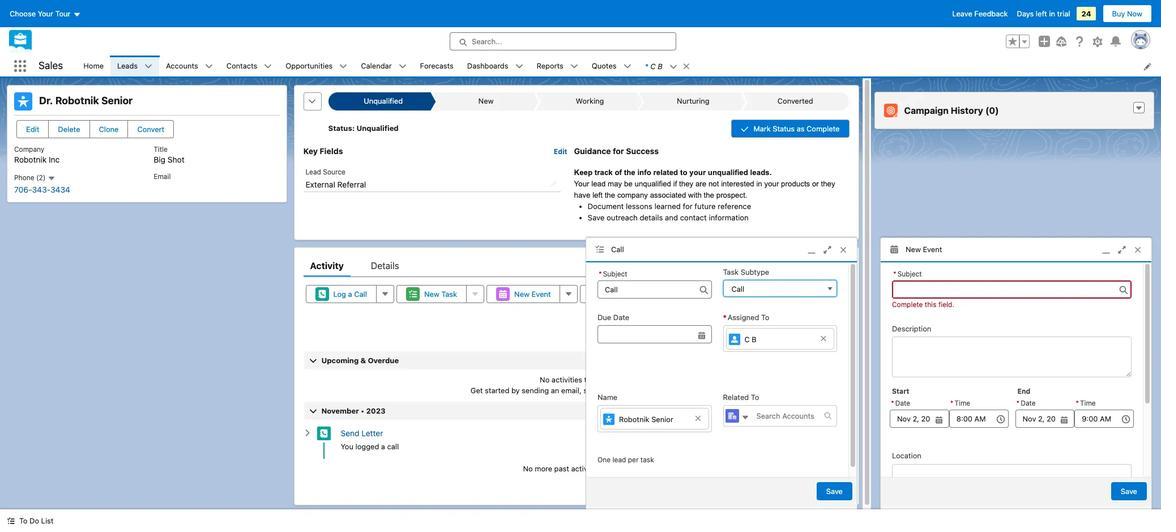 Task type: locate. For each thing, give the bounding box(es) containing it.
status up fields
[[328, 124, 352, 133]]

your up have
[[574, 180, 590, 188]]

save inside keep track of the info related to your unqualified leads. your lead may be unqualified if they are not interested in your products or they have left the company associated with the prospect. document lessons learned for future reference save outreach details and contact information
[[588, 213, 605, 222]]

1 vertical spatial for
[[683, 202, 693, 211]]

0 horizontal spatial unqualified
[[635, 180, 672, 188]]

text default image inside opportunities list item
[[340, 63, 348, 70]]

1 vertical spatial task
[[442, 289, 457, 298]]

1 time from the left
[[955, 399, 971, 408]]

to
[[681, 168, 688, 177], [585, 375, 592, 384], [604, 464, 611, 473]]

c
[[651, 61, 656, 71], [745, 335, 750, 344]]

to right related
[[681, 168, 688, 177]]

for inside keep track of the info related to your unqualified leads. your lead may be unqualified if they are not interested in your products or they have left the company associated with the prospect. document lessons learned for future reference save outreach details and contact information
[[683, 202, 693, 211]]

save button inside new event dialog
[[1112, 482, 1148, 500]]

this
[[803, 406, 819, 415]]

1 horizontal spatial complete
[[893, 300, 924, 309]]

2 horizontal spatial robotnik
[[619, 415, 650, 424]]

your up the are
[[690, 168, 706, 177]]

do
[[30, 516, 39, 525]]

for up 'contact'
[[683, 202, 693, 211]]

a inside log a call button
[[348, 289, 352, 298]]

activities up c b link
[[757, 314, 788, 323]]

group down start
[[890, 398, 950, 428]]

upcoming & overdue button
[[304, 351, 849, 369]]

started
[[485, 386, 510, 395]]

&
[[361, 356, 366, 365]]

leave feedback link
[[953, 9, 1009, 18]]

accounts
[[166, 61, 198, 70]]

fields
[[320, 146, 343, 156]]

no inside no more past activities to load. status
[[523, 464, 533, 473]]

0 horizontal spatial * time
[[951, 399, 971, 408]]

the up the document
[[605, 191, 616, 199]]

text default image inside leads list item
[[145, 63, 153, 70]]

your inside dropdown button
[[38, 9, 53, 18]]

unqualified down "info" on the right top of page
[[635, 180, 672, 188]]

save button inside the call dialog
[[817, 482, 853, 500]]

tab list
[[303, 254, 850, 277]]

email,
[[562, 386, 582, 395]]

all left types
[[795, 314, 804, 323]]

all left time
[[713, 314, 722, 323]]

0 vertical spatial unqualified
[[708, 168, 749, 177]]

list
[[77, 56, 1162, 77]]

new task button
[[397, 285, 467, 303]]

status inside button
[[773, 124, 795, 133]]

•
[[741, 314, 744, 323], [790, 314, 793, 323], [361, 406, 365, 415]]

1 horizontal spatial task
[[723, 267, 739, 276]]

unqualified right :
[[357, 124, 399, 133]]

robotnik inside company robotnik inc
[[14, 155, 47, 164]]

list item
[[638, 56, 696, 77]]

no for activities
[[540, 375, 550, 384]]

complete left the this
[[893, 300, 924, 309]]

1 horizontal spatial subject
[[898, 270, 923, 278]]

task,
[[629, 386, 646, 395]]

nurturing link
[[645, 92, 741, 111]]

1 vertical spatial left
[[593, 191, 603, 199]]

inc
[[49, 155, 60, 164]]

call button
[[723, 280, 838, 297]]

load.
[[613, 464, 630, 473]]

feedback
[[975, 9, 1009, 18]]

unqualified up status : unqualified
[[364, 96, 403, 106]]

None text field
[[598, 280, 712, 298], [893, 280, 1132, 298], [598, 325, 712, 343], [890, 410, 950, 428], [598, 280, 712, 298], [893, 280, 1132, 298], [598, 325, 712, 343], [890, 410, 950, 428]]

2 vertical spatial activities
[[572, 464, 602, 473]]

2 horizontal spatial save
[[1122, 487, 1138, 496]]

1 vertical spatial a
[[623, 386, 627, 395]]

0 horizontal spatial and
[[648, 386, 661, 395]]

reports list item
[[530, 56, 585, 77]]

2 horizontal spatial to
[[681, 168, 688, 177]]

1 horizontal spatial the
[[624, 168, 636, 177]]

* subject inside new event dialog
[[894, 270, 923, 278]]

lessons
[[626, 202, 653, 211]]

save button for end
[[1112, 482, 1148, 500]]

0 vertical spatial in
[[1050, 9, 1056, 18]]

days
[[1018, 9, 1034, 18]]

group down end
[[1016, 398, 1075, 428]]

* subject up email button
[[599, 270, 628, 278]]

1 horizontal spatial time
[[1081, 399, 1096, 408]]

* subject inside the call dialog
[[599, 270, 628, 278]]

subject inside new event dialog
[[898, 270, 923, 278]]

edit link
[[554, 147, 568, 156]]

c inside dialog
[[745, 335, 750, 344]]

0 horizontal spatial save button
[[817, 482, 853, 500]]

1 horizontal spatial to
[[604, 464, 611, 473]]

subject up email button
[[603, 270, 628, 278]]

1 subject from the left
[[603, 270, 628, 278]]

0 horizontal spatial no
[[523, 464, 533, 473]]

list item containing *
[[638, 56, 696, 77]]

2 vertical spatial to
[[604, 464, 611, 473]]

in left trial
[[1050, 9, 1056, 18]]

as
[[797, 124, 805, 133]]

text default image inside dashboards list item
[[515, 63, 523, 70]]

1 horizontal spatial to
[[751, 393, 760, 402]]

1 horizontal spatial save button
[[1112, 482, 1148, 500]]

1 * date from the left
[[892, 399, 911, 408]]

senior down the more.
[[652, 415, 674, 424]]

to down one
[[604, 464, 611, 473]]

a inside no activities to show. get started by sending an email, scheduling a task, and more.
[[623, 386, 627, 395]]

save
[[588, 213, 605, 222], [827, 487, 843, 496], [1122, 487, 1138, 496]]

1 horizontal spatial no
[[540, 375, 550, 384]]

1 vertical spatial your
[[574, 180, 590, 188]]

2 * date from the left
[[1017, 399, 1036, 408]]

and down learned
[[665, 213, 678, 222]]

unqualified up interested
[[708, 168, 749, 177]]

0 vertical spatial activities
[[757, 314, 788, 323]]

call inside popup button
[[732, 285, 745, 294]]

activities down one
[[572, 464, 602, 473]]

they right "or"
[[822, 180, 836, 188]]

to inside status
[[604, 464, 611, 473]]

to right related
[[751, 393, 760, 402]]

0 horizontal spatial save
[[588, 213, 605, 222]]

to left do
[[19, 516, 27, 525]]

all right the view
[[841, 332, 849, 342]]

lead inside keep track of the info related to your unqualified leads. your lead may be unqualified if they are not interested in your products or they have left the company associated with the prospect. document lessons learned for future reference save outreach details and contact information
[[592, 180, 606, 188]]

1 vertical spatial email
[[608, 289, 627, 298]]

1 save button from the left
[[817, 482, 853, 500]]

call down task subtype
[[732, 285, 745, 294]]

text default image inside calendar list item
[[399, 63, 407, 70]]

2 vertical spatial robotnik
[[619, 415, 650, 424]]

no left the more
[[523, 464, 533, 473]]

c inside list
[[651, 61, 656, 71]]

call right log
[[354, 289, 367, 298]]

text default image
[[683, 62, 691, 70], [399, 63, 407, 70], [515, 63, 523, 70], [571, 63, 579, 70], [47, 175, 55, 182], [742, 414, 750, 421]]

None text field
[[950, 410, 1009, 428], [1016, 410, 1075, 428], [1075, 410, 1135, 428], [950, 410, 1009, 428], [1016, 410, 1075, 428], [1075, 410, 1135, 428]]

0 horizontal spatial call
[[354, 289, 367, 298]]

task inside new task button
[[442, 289, 457, 298]]

0 horizontal spatial for
[[613, 146, 624, 156]]

1 horizontal spatial save
[[827, 487, 843, 496]]

robotnik for dr.
[[55, 95, 99, 107]]

lead down track
[[592, 180, 606, 188]]

0 horizontal spatial to
[[19, 516, 27, 525]]

guidance
[[574, 146, 611, 156]]

1 vertical spatial your
[[765, 180, 780, 188]]

0 horizontal spatial task
[[442, 289, 457, 298]]

contacts list item
[[220, 56, 279, 77]]

1 vertical spatial no
[[523, 464, 533, 473]]

2 * subject from the left
[[894, 270, 923, 278]]

1 horizontal spatial * subject
[[894, 270, 923, 278]]

edit up company
[[26, 125, 39, 134]]

to left show.
[[585, 375, 592, 384]]

2 vertical spatial to
[[19, 516, 27, 525]]

2 save button from the left
[[1112, 482, 1148, 500]]

1 horizontal spatial robotnik
[[55, 95, 99, 107]]

no up sending
[[540, 375, 550, 384]]

* date for end
[[1017, 399, 1036, 408]]

new event dialog
[[881, 237, 1153, 532]]

0 horizontal spatial time
[[955, 399, 971, 408]]

2 * time from the left
[[1076, 399, 1096, 408]]

0 vertical spatial c
[[651, 61, 656, 71]]

0 horizontal spatial date
[[614, 313, 630, 322]]

forecasts link
[[414, 56, 461, 77]]

0 horizontal spatial your
[[690, 168, 706, 177]]

trial
[[1058, 9, 1071, 18]]

* time
[[951, 399, 971, 408], [1076, 399, 1096, 408]]

a left 'task,' on the bottom of page
[[623, 386, 627, 395]]

to inside no activities to show. get started by sending an email, scheduling a task, and more.
[[585, 375, 592, 384]]

edit inside edit button
[[26, 125, 39, 134]]

0 vertical spatial robotnik
[[55, 95, 99, 107]]

they right the if
[[680, 180, 694, 188]]

senior up clone button
[[101, 95, 133, 107]]

reports
[[537, 61, 564, 70]]

robotnik senior link
[[601, 408, 709, 429]]

0 vertical spatial edit
[[26, 125, 39, 134]]

2 horizontal spatial to
[[762, 313, 770, 322]]

month
[[821, 406, 844, 415]]

date down start
[[896, 399, 911, 408]]

0 horizontal spatial lead
[[592, 180, 606, 188]]

status left the 'as'
[[773, 124, 795, 133]]

time
[[955, 399, 971, 408], [1081, 399, 1096, 408]]

• left 2023
[[361, 406, 365, 415]]

home link
[[77, 56, 111, 77]]

your
[[690, 168, 706, 177], [765, 180, 780, 188]]

title big shot
[[154, 145, 185, 164]]

time for start
[[955, 399, 971, 408]]

* date down start
[[892, 399, 911, 408]]

mark status as complete
[[754, 124, 840, 133]]

big
[[154, 155, 165, 164]]

campaign history (0)
[[905, 105, 1000, 116]]

0 vertical spatial task
[[723, 267, 739, 276]]

contacts
[[227, 61, 258, 70]]

days left in trial
[[1018, 9, 1071, 18]]

0 horizontal spatial c
[[651, 61, 656, 71]]

robotnik down 'task,' on the bottom of page
[[619, 415, 650, 424]]

0 vertical spatial new event
[[906, 245, 943, 254]]

external
[[306, 180, 335, 189]]

an
[[551, 386, 560, 395]]

c b
[[745, 335, 757, 344]]

complete right the 'as'
[[807, 124, 840, 133]]

b inside list
[[658, 61, 663, 71]]

0 vertical spatial no
[[540, 375, 550, 384]]

text default image left reports link
[[515, 63, 523, 70]]

1 vertical spatial event
[[532, 289, 551, 298]]

save button for related to
[[817, 482, 853, 500]]

1 vertical spatial to
[[585, 375, 592, 384]]

(0)
[[986, 105, 1000, 116]]

1 vertical spatial robotnik
[[14, 155, 47, 164]]

* subject up complete this field.
[[894, 270, 923, 278]]

logged call image
[[317, 427, 331, 440]]

they
[[680, 180, 694, 188], [822, 180, 836, 188]]

activities
[[757, 314, 788, 323], [552, 375, 583, 384], [572, 464, 602, 473]]

b inside c b link
[[752, 335, 757, 344]]

1 horizontal spatial your
[[765, 180, 780, 188]]

one
[[598, 455, 611, 464]]

complete inside new event dialog
[[893, 300, 924, 309]]

and right 'task,' on the bottom of page
[[648, 386, 661, 395]]

0 horizontal spatial in
[[757, 180, 763, 188]]

1 horizontal spatial email
[[608, 289, 627, 298]]

1 vertical spatial to
[[751, 393, 760, 402]]

email up due date
[[608, 289, 627, 298]]

* date down end
[[1017, 399, 1036, 408]]

b
[[658, 61, 663, 71], [752, 335, 757, 344]]

robotnik down company
[[14, 155, 47, 164]]

Description text field
[[893, 337, 1132, 378]]

no more past activities to load. status
[[303, 464, 850, 475]]

left right days
[[1037, 9, 1048, 18]]

left up the document
[[593, 191, 603, 199]]

0 vertical spatial b
[[658, 61, 663, 71]]

your left tour
[[38, 9, 53, 18]]

1 horizontal spatial senior
[[652, 415, 674, 424]]

accounts list item
[[159, 56, 220, 77]]

group for end
[[1016, 398, 1075, 428]]

and inside no activities to show. get started by sending an email, scheduling a task, and more.
[[648, 386, 661, 395]]

save inside the call dialog
[[827, 487, 843, 496]]

1 horizontal spatial edit
[[554, 147, 568, 156]]

no inside no activities to show. get started by sending an email, scheduling a task, and more.
[[540, 375, 550, 384]]

2023
[[366, 406, 386, 415]]

0 horizontal spatial new event
[[515, 289, 551, 298]]

task
[[641, 455, 654, 464]]

more
[[535, 464, 553, 473]]

the right of
[[624, 168, 636, 177]]

1 horizontal spatial for
[[683, 202, 693, 211]]

send letter link
[[341, 428, 383, 438]]

b down filters: all time • all activities • all types
[[752, 335, 757, 344]]

to
[[762, 313, 770, 322], [751, 393, 760, 402], [19, 516, 27, 525]]

you logged a call
[[341, 442, 399, 451]]

2 subject from the left
[[898, 270, 923, 278]]

call down the outreach
[[612, 245, 624, 254]]

or
[[813, 180, 819, 188]]

*
[[645, 61, 649, 71], [599, 270, 602, 278], [894, 270, 897, 278], [723, 313, 727, 322], [892, 399, 895, 408], [951, 399, 954, 408], [1017, 399, 1020, 408], [1076, 399, 1080, 408]]

mark
[[754, 124, 771, 133]]

robotnik up delete button
[[55, 95, 99, 107]]

• up c b link
[[790, 314, 793, 323]]

1 vertical spatial activities
[[552, 375, 583, 384]]

buy
[[1113, 9, 1126, 18]]

document
[[588, 202, 624, 211]]

lead
[[592, 180, 606, 188], [613, 455, 626, 464]]

unqualified inside path options list box
[[364, 96, 403, 106]]

0 horizontal spatial * date
[[892, 399, 911, 408]]

subject for description
[[898, 270, 923, 278]]

to right assigned
[[762, 313, 770, 322]]

to do list
[[19, 516, 53, 525]]

1 horizontal spatial status
[[773, 124, 795, 133]]

1 horizontal spatial c
[[745, 335, 750, 344]]

date right due
[[614, 313, 630, 322]]

1 * time from the left
[[951, 399, 971, 408]]

0 vertical spatial and
[[665, 213, 678, 222]]

your
[[38, 9, 53, 18], [574, 180, 590, 188]]

1 vertical spatial lead
[[613, 455, 626, 464]]

1 vertical spatial new event
[[515, 289, 551, 298]]

1 vertical spatial and
[[648, 386, 661, 395]]

text default image right the calendar
[[399, 63, 407, 70]]

subject inside the call dialog
[[603, 270, 628, 278]]

0 vertical spatial complete
[[807, 124, 840, 133]]

to inside to do list 'button'
[[19, 516, 27, 525]]

new event inside new event dialog
[[906, 245, 943, 254]]

0 horizontal spatial a
[[348, 289, 352, 298]]

b up nurturing link
[[658, 61, 663, 71]]

c down the assigned to
[[745, 335, 750, 344]]

subtype
[[741, 267, 770, 276]]

title
[[154, 145, 168, 154]]

1 * subject from the left
[[599, 270, 628, 278]]

Location text field
[[893, 464, 1132, 484]]

0 horizontal spatial edit
[[26, 125, 39, 134]]

text default image right (2)
[[47, 175, 55, 182]]

email down big
[[154, 172, 171, 181]]

for
[[613, 146, 624, 156], [683, 202, 693, 211]]

group
[[1007, 35, 1030, 48], [890, 398, 950, 428], [1016, 398, 1075, 428]]

2 vertical spatial a
[[381, 442, 385, 451]]

• right time
[[741, 314, 744, 323]]

to do list button
[[0, 510, 60, 532]]

1 horizontal spatial b
[[752, 335, 757, 344]]

the up future
[[704, 191, 715, 199]]

text default image right reports
[[571, 63, 579, 70]]

history
[[951, 105, 984, 116]]

senior inside robotnik senior link
[[652, 415, 674, 424]]

opportunities
[[286, 61, 333, 70]]

choose your tour button
[[9, 5, 81, 23]]

save inside new event dialog
[[1122, 487, 1138, 496]]

contacts link
[[220, 56, 264, 77]]

edit left guidance
[[554, 147, 568, 156]]

text default image right accounts image
[[742, 414, 750, 421]]

a left 'call'
[[381, 442, 385, 451]]

2 horizontal spatial the
[[704, 191, 715, 199]]

november
[[322, 406, 359, 415]]

activities up email,
[[552, 375, 583, 384]]

letter
[[362, 428, 383, 438]]

details
[[371, 261, 399, 271]]

1 vertical spatial in
[[757, 180, 763, 188]]

a right log
[[348, 289, 352, 298]]

log
[[334, 289, 346, 298]]

time for end
[[1081, 399, 1096, 408]]

are
[[696, 180, 707, 188]]

0 horizontal spatial event
[[532, 289, 551, 298]]

1 horizontal spatial date
[[896, 399, 911, 408]]

key fields
[[303, 146, 343, 156]]

have
[[574, 191, 591, 199]]

date for start
[[896, 399, 911, 408]]

0 vertical spatial event
[[924, 245, 943, 254]]

in down leads.
[[757, 180, 763, 188]]

2 time from the left
[[1081, 399, 1096, 408]]

2 horizontal spatial call
[[732, 285, 745, 294]]

phone (2)
[[14, 173, 47, 182]]

1 they from the left
[[680, 180, 694, 188]]

text default image right the * c b
[[683, 62, 691, 70]]

1 horizontal spatial and
[[665, 213, 678, 222]]

accounts image
[[726, 409, 739, 423]]

1 vertical spatial senior
[[652, 415, 674, 424]]

learned
[[655, 202, 681, 211]]

convert
[[137, 125, 165, 134]]

0 horizontal spatial robotnik
[[14, 155, 47, 164]]

0 horizontal spatial they
[[680, 180, 694, 188]]

lead up the load.
[[613, 455, 626, 464]]

name
[[598, 393, 618, 402]]

november  •  2023
[[322, 406, 386, 415]]

0 horizontal spatial * subject
[[599, 270, 628, 278]]

new event
[[906, 245, 943, 254], [515, 289, 551, 298]]

your down leads.
[[765, 180, 780, 188]]

log a call button
[[306, 285, 377, 303]]

robotnik
[[55, 95, 99, 107], [14, 155, 47, 164], [619, 415, 650, 424]]

c right quotes list item at the right of the page
[[651, 61, 656, 71]]

0 vertical spatial left
[[1037, 9, 1048, 18]]

list containing home
[[77, 56, 1162, 77]]

for up of
[[613, 146, 624, 156]]

subject up complete this field.
[[898, 270, 923, 278]]

text default image
[[145, 63, 153, 70], [205, 63, 213, 70], [264, 63, 272, 70], [340, 63, 348, 70], [624, 63, 632, 70], [670, 63, 678, 71], [1136, 104, 1144, 112], [825, 412, 833, 420], [303, 429, 311, 437], [7, 517, 15, 525]]

0 horizontal spatial left
[[593, 191, 603, 199]]

date down end
[[1021, 399, 1036, 408]]

unqualified
[[708, 168, 749, 177], [635, 180, 672, 188]]

* subject for task subtype
[[599, 270, 628, 278]]

1 vertical spatial complete
[[893, 300, 924, 309]]



Task type: describe. For each thing, give the bounding box(es) containing it.
1 horizontal spatial in
[[1050, 9, 1056, 18]]

logged
[[356, 442, 379, 451]]

quotes list item
[[585, 56, 638, 77]]

now
[[1128, 9, 1143, 18]]

date for end
[[1021, 399, 1036, 408]]

1 horizontal spatial a
[[381, 442, 385, 451]]

email inside button
[[608, 289, 627, 298]]

reports link
[[530, 56, 571, 77]]

save for start
[[1122, 487, 1138, 496]]

in inside keep track of the info related to your unqualified leads. your lead may be unqualified if they are not interested in your products or they have left the company associated with the prospect. document lessons learned for future reference save outreach details and contact information
[[757, 180, 763, 188]]

upcoming
[[322, 356, 359, 365]]

this
[[925, 300, 937, 309]]

edit button
[[16, 120, 49, 138]]

new event button
[[487, 285, 561, 303]]

left inside keep track of the info related to your unqualified leads. your lead may be unqualified if they are not interested in your products or they have left the company associated with the prospect. document lessons learned for future reference save outreach details and contact information
[[593, 191, 603, 199]]

robotnik inside the call dialog
[[619, 415, 650, 424]]

event inside dialog
[[924, 245, 943, 254]]

* inside list item
[[645, 61, 649, 71]]

phone
[[14, 173, 34, 182]]

delete
[[58, 125, 80, 134]]

details
[[640, 213, 663, 222]]

complete inside button
[[807, 124, 840, 133]]

706-
[[14, 185, 32, 194]]

by
[[512, 386, 520, 395]]

task subtype
[[723, 267, 770, 276]]

dashboards list item
[[461, 56, 530, 77]]

706-343-3434 link
[[14, 185, 70, 194]]

text default image inside contacts list item
[[264, 63, 272, 70]]

new event inside new event button
[[515, 289, 551, 298]]

company
[[618, 191, 648, 199]]

all right time
[[747, 314, 755, 323]]

converted link
[[748, 92, 844, 111]]

convert button
[[128, 120, 174, 138]]

activity link
[[310, 254, 344, 277]]

be
[[625, 180, 633, 188]]

contact
[[681, 213, 707, 222]]

show.
[[594, 375, 613, 384]]

working link
[[541, 92, 637, 111]]

0 horizontal spatial status
[[328, 124, 352, 133]]

this month
[[803, 406, 844, 415]]

2 horizontal spatial •
[[790, 314, 793, 323]]

dr. robotnik senior
[[39, 95, 133, 107]]

path options list box
[[328, 92, 850, 111]]

new inside path options list box
[[479, 96, 494, 106]]

if
[[674, 180, 677, 188]]

keep
[[574, 168, 593, 177]]

company robotnik inc
[[14, 145, 60, 164]]

leads list item
[[111, 56, 159, 77]]

related
[[723, 393, 749, 402]]

text default image inside the reports list item
[[571, 63, 579, 70]]

text default image inside phone (2) dropdown button
[[47, 175, 55, 182]]

call dialog
[[586, 237, 858, 510]]

refresh button
[[742, 328, 769, 346]]

1 vertical spatial unqualified
[[635, 180, 672, 188]]

all inside 'link'
[[841, 332, 849, 342]]

keep track of the info related to your unqualified leads. your lead may be unqualified if they are not interested in your products or they have left the company associated with the prospect. document lessons learned for future reference save outreach details and contact information
[[574, 168, 836, 222]]

event inside button
[[532, 289, 551, 298]]

save for name
[[827, 487, 843, 496]]

dashboards
[[467, 61, 509, 70]]

robotnik for company
[[14, 155, 47, 164]]

* subject for description
[[894, 270, 923, 278]]

upcoming & overdue
[[322, 356, 399, 365]]

activities inside no more past activities to load. status
[[572, 464, 602, 473]]

Related To text field
[[750, 406, 825, 426]]

0 horizontal spatial email
[[154, 172, 171, 181]]

activities inside no activities to show. get started by sending an email, scheduling a task, and more.
[[552, 375, 583, 384]]

* time for start
[[951, 399, 971, 408]]

view all link
[[822, 328, 850, 346]]

tab list containing activity
[[303, 254, 850, 277]]

* time for end
[[1076, 399, 1096, 408]]

phone (2) button
[[14, 173, 55, 182]]

interested
[[722, 180, 755, 188]]

text default image inside quotes list item
[[624, 63, 632, 70]]

* date for start
[[892, 399, 911, 408]]

no for more
[[523, 464, 533, 473]]

0 horizontal spatial •
[[361, 406, 365, 415]]

activity
[[310, 261, 344, 271]]

converted
[[778, 96, 814, 106]]

calendar list item
[[354, 56, 414, 77]]

track
[[595, 168, 613, 177]]

sales
[[39, 60, 63, 72]]

dashboards link
[[461, 56, 515, 77]]

tour
[[55, 9, 71, 18]]

group for start
[[890, 398, 950, 428]]

0 vertical spatial for
[[613, 146, 624, 156]]

text default image inside the call dialog
[[742, 414, 750, 421]]

* c b
[[645, 61, 663, 71]]

your inside keep track of the info related to your unqualified leads. your lead may be unqualified if they are not interested in your products or they have left the company associated with the prospect. document lessons learned for future reference save outreach details and contact information
[[574, 180, 590, 188]]

nurturing
[[677, 96, 710, 106]]

related to
[[723, 393, 760, 402]]

lead source
[[306, 168, 346, 176]]

mark status as complete button
[[732, 120, 850, 138]]

date inside the call dialog
[[614, 313, 630, 322]]

to for assigned to
[[762, 313, 770, 322]]

to inside keep track of the info related to your unqualified leads. your lead may be unqualified if they are not interested in your products or they have left the company associated with the prospect. document lessons learned for future reference save outreach details and contact information
[[681, 168, 688, 177]]

text default image inside list item
[[683, 62, 691, 70]]

call
[[387, 442, 399, 451]]

accounts link
[[159, 56, 205, 77]]

leads
[[117, 61, 138, 70]]

1 horizontal spatial call
[[612, 245, 624, 254]]

filters: all time • all activities • all types
[[688, 314, 825, 323]]

more.
[[663, 386, 682, 395]]

due date
[[598, 313, 630, 322]]

call inside button
[[354, 289, 367, 298]]

future
[[695, 202, 716, 211]]

text default image inside to do list 'button'
[[7, 517, 15, 525]]

1 horizontal spatial •
[[741, 314, 744, 323]]

task inside the call dialog
[[723, 267, 739, 276]]

0 vertical spatial your
[[690, 168, 706, 177]]

0 vertical spatial senior
[[101, 95, 133, 107]]

opportunities link
[[279, 56, 340, 77]]

start
[[893, 387, 910, 396]]

sending
[[522, 386, 549, 395]]

opportunities list item
[[279, 56, 354, 77]]

end
[[1018, 387, 1031, 396]]

buy now button
[[1103, 5, 1153, 23]]

outreach
[[607, 213, 638, 222]]

per
[[628, 455, 639, 464]]

referral
[[338, 180, 366, 189]]

text default image inside list item
[[670, 63, 678, 71]]

campaign
[[905, 105, 949, 116]]

0 horizontal spatial the
[[605, 191, 616, 199]]

2 they from the left
[[822, 180, 836, 188]]

subject for task subtype
[[603, 270, 628, 278]]

text default image inside accounts list item
[[205, 63, 213, 70]]

lead inside the call dialog
[[613, 455, 626, 464]]

leads.
[[751, 168, 772, 177]]

location
[[893, 451, 922, 460]]

new inside dialog
[[906, 245, 922, 254]]

:
[[352, 124, 355, 133]]

clone button
[[89, 120, 128, 138]]

company
[[14, 145, 44, 154]]

1 vertical spatial edit
[[554, 147, 568, 156]]

3434
[[50, 185, 70, 194]]

c b link
[[726, 328, 835, 349]]

may
[[608, 180, 622, 188]]

related
[[654, 168, 679, 177]]

to for related to
[[751, 393, 760, 402]]

group down days
[[1007, 35, 1030, 48]]

clone
[[99, 125, 119, 134]]

lead image
[[14, 92, 32, 111]]

list
[[41, 516, 53, 525]]

send letter
[[341, 428, 383, 438]]

1 vertical spatial unqualified
[[357, 124, 399, 133]]

filters:
[[688, 314, 711, 323]]

time
[[724, 314, 739, 323]]

1 horizontal spatial unqualified
[[708, 168, 749, 177]]

and inside keep track of the info related to your unqualified leads. your lead may be unqualified if they are not interested in your products or they have left the company associated with the prospect. document lessons learned for future reference save outreach details and contact information
[[665, 213, 678, 222]]



Task type: vqa. For each thing, say whether or not it's contained in the screenshot.
the 5
no



